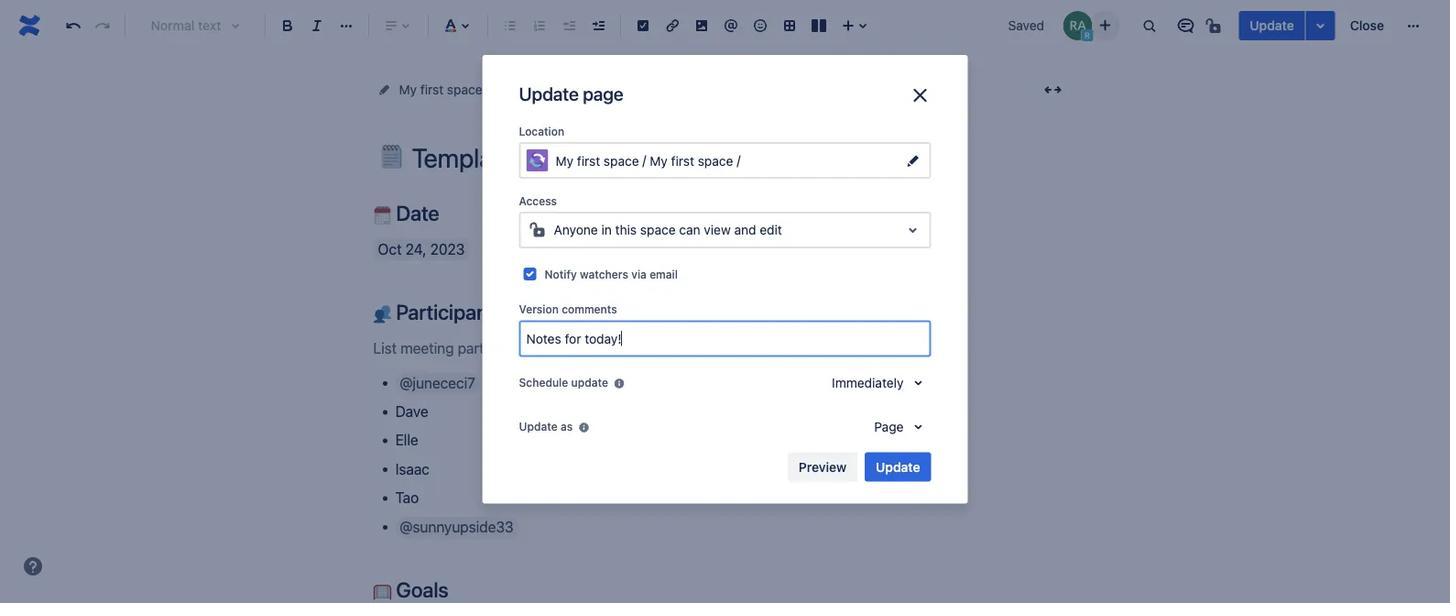Task type: locate. For each thing, give the bounding box(es) containing it.
@junececi7
[[400, 374, 476, 391]]

page button
[[864, 412, 932, 441]]

emoji image
[[750, 15, 772, 37]]

indent tab image
[[587, 15, 609, 37]]

update button down page dropdown button
[[865, 452, 932, 482]]

date
[[392, 201, 439, 225]]

add image, video, or file image
[[691, 15, 713, 37]]

space left can at the top left of page
[[641, 222, 676, 237]]

link image
[[662, 15, 684, 37]]

2 my first space from the left
[[574, 82, 657, 97]]

preview
[[799, 459, 847, 474]]

via
[[632, 268, 647, 280]]

my first space link
[[399, 79, 483, 101], [574, 79, 657, 101]]

/ up 'anyone in this space can view and edit'
[[643, 152, 647, 167]]

anyone in this space can view and edit
[[554, 222, 783, 237]]

can
[[679, 222, 701, 237]]

Version comments field
[[521, 322, 930, 355]]

email
[[650, 268, 678, 280]]

my
[[399, 82, 417, 97], [574, 82, 592, 97], [556, 153, 574, 168], [650, 153, 668, 168]]

update button
[[1239, 11, 1306, 40], [865, 452, 932, 482]]

update as
[[519, 420, 573, 433]]

redo ⌘⇧z image
[[92, 15, 114, 37]]

first down page
[[577, 153, 600, 168]]

my first space down indent tab image
[[574, 82, 657, 97]]

dave
[[395, 403, 429, 420]]

/ up and at the right of page
[[737, 152, 741, 167]]

update button left adjust update settings icon
[[1239, 11, 1306, 40]]

1 horizontal spatial /
[[737, 152, 741, 167]]

1 / from the left
[[643, 152, 647, 167]]

space up the this
[[604, 153, 639, 168]]

0 horizontal spatial /
[[643, 152, 647, 167]]

comments
[[562, 303, 617, 316]]

table image
[[779, 15, 801, 37]]

update
[[1250, 18, 1295, 33], [519, 82, 579, 104], [519, 420, 558, 433], [876, 459, 921, 474]]

notify
[[545, 268, 577, 280]]

:busts_in_silhouette: image
[[373, 305, 392, 324], [373, 305, 392, 324]]

:goal: image
[[373, 583, 392, 601]]

my first space
[[399, 82, 483, 97], [574, 82, 657, 97]]

my first space right move this page icon
[[399, 82, 483, 97]]

update page
[[519, 82, 624, 104]]

italic ⌘i image
[[306, 15, 328, 37]]

first down indent tab image
[[595, 82, 619, 97]]

my first space link right move this page icon
[[399, 79, 483, 101]]

layouts image
[[808, 15, 830, 37]]

undo ⌘z image
[[62, 15, 84, 37]]

saved
[[1009, 18, 1045, 33]]

no restrictions image
[[1205, 15, 1227, 37]]

0 horizontal spatial my first space link
[[399, 79, 483, 101]]

:calendar_spiral: image
[[373, 206, 392, 225]]

access
[[519, 194, 557, 207]]

1 vertical spatial update button
[[865, 452, 932, 482]]

24,
[[406, 241, 427, 258]]

first
[[421, 82, 444, 97], [595, 82, 619, 97], [577, 153, 600, 168], [671, 153, 695, 168]]

toggle schedule update dialog image
[[908, 372, 930, 394]]

schedule update
[[519, 376, 609, 389]]

bold ⌘b image
[[277, 15, 299, 37]]

preview button
[[788, 452, 858, 482]]

space left 'content'
[[447, 82, 483, 97]]

1 horizontal spatial my first space
[[574, 82, 657, 97]]

oct
[[378, 241, 402, 258]]

/
[[643, 152, 647, 167], [737, 152, 741, 167]]

goals
[[392, 577, 449, 602]]

update
[[572, 376, 609, 389]]

space down action item icon
[[622, 82, 657, 97]]

my first space link down indent tab image
[[574, 79, 657, 101]]

0 horizontal spatial my first space
[[399, 82, 483, 97]]

elle
[[395, 431, 419, 449]]

1 horizontal spatial my first space link
[[574, 79, 657, 101]]

location
[[519, 125, 565, 137]]

confluence image
[[15, 11, 44, 40], [15, 11, 44, 40]]

notify watchers via email
[[545, 268, 678, 280]]

0 vertical spatial update button
[[1239, 11, 1306, 40]]

immediately
[[832, 375, 904, 390]]

space
[[447, 82, 483, 97], [622, 82, 657, 97], [604, 153, 639, 168], [698, 153, 734, 168], [641, 222, 676, 237]]

1 my first space link from the left
[[399, 79, 483, 101]]

this
[[616, 222, 637, 237]]

:goal: image
[[373, 583, 392, 601]]

participants
[[392, 300, 505, 324]]

page
[[583, 82, 624, 104]]



Task type: vqa. For each thing, say whether or not it's contained in the screenshot.
first you from right
no



Task type: describe. For each thing, give the bounding box(es) containing it.
version
[[519, 303, 559, 316]]

1 horizontal spatial update button
[[1239, 11, 1306, 40]]

close button
[[1340, 11, 1396, 40]]

adjust update settings image
[[1310, 15, 1332, 37]]

my right move this page icon
[[399, 82, 417, 97]]

space up view
[[698, 153, 734, 168]]

close publish modal image
[[910, 84, 932, 106]]

update left adjust update settings icon
[[1250, 18, 1295, 33]]

first up can at the top left of page
[[671, 153, 695, 168]]

update left the as
[[519, 420, 558, 433]]

immediately button
[[821, 368, 932, 397]]

anyone
[[554, 222, 598, 237]]

toggle update as blog select image
[[908, 416, 930, 438]]

as
[[561, 420, 573, 433]]

view
[[704, 222, 731, 237]]

bullet list ⌘⇧8 image
[[499, 15, 521, 37]]

page
[[875, 419, 904, 434]]

open image
[[902, 219, 924, 241]]

my right 'content'
[[574, 82, 592, 97]]

updating as a blog will move your content to the blog section of the selected space image
[[577, 420, 591, 435]]

watchers
[[580, 268, 629, 280]]

numbered list ⌘⇧7 image
[[529, 15, 551, 37]]

make page full-width image
[[1043, 79, 1065, 101]]

tao
[[395, 489, 419, 506]]

2023
[[430, 241, 465, 258]]

outdent ⇧tab image
[[558, 15, 580, 37]]

my first space / my first space /
[[556, 152, 744, 168]]

ruby anderson image
[[1063, 11, 1093, 40]]

2 / from the left
[[737, 152, 741, 167]]

update down page dropdown button
[[876, 459, 921, 474]]

and
[[735, 222, 757, 237]]

@sunnyupside33
[[400, 518, 514, 535]]

close
[[1351, 18, 1385, 33]]

oct 24, 2023
[[378, 241, 465, 258]]

content
[[505, 82, 552, 97]]

Give this page a title text field
[[412, 143, 1070, 173]]

1 my first space from the left
[[399, 82, 483, 97]]

move this page image
[[377, 82, 392, 97]]

content link
[[505, 79, 552, 101]]

schedule
[[519, 376, 569, 389]]

2 my first space link from the left
[[574, 79, 657, 101]]

my down location
[[556, 153, 574, 168]]

update up location
[[519, 82, 579, 104]]

:calendar_spiral: image
[[373, 206, 392, 225]]

Main content area, start typing to enter text. text field
[[373, 201, 1070, 603]]

isaac
[[395, 460, 430, 478]]

action item image
[[632, 15, 654, 37]]

0 horizontal spatial update button
[[865, 452, 932, 482]]

edit page location image
[[902, 149, 924, 171]]

my up 'anyone in this space can view and edit'
[[650, 153, 668, 168]]

mention image
[[720, 15, 742, 37]]

schedule your update for a future date. notifications will be sent when the page is updated image
[[612, 376, 627, 391]]

edit
[[760, 222, 783, 237]]

first right move this page icon
[[421, 82, 444, 97]]

version comments
[[519, 303, 617, 316]]

in
[[602, 222, 612, 237]]



